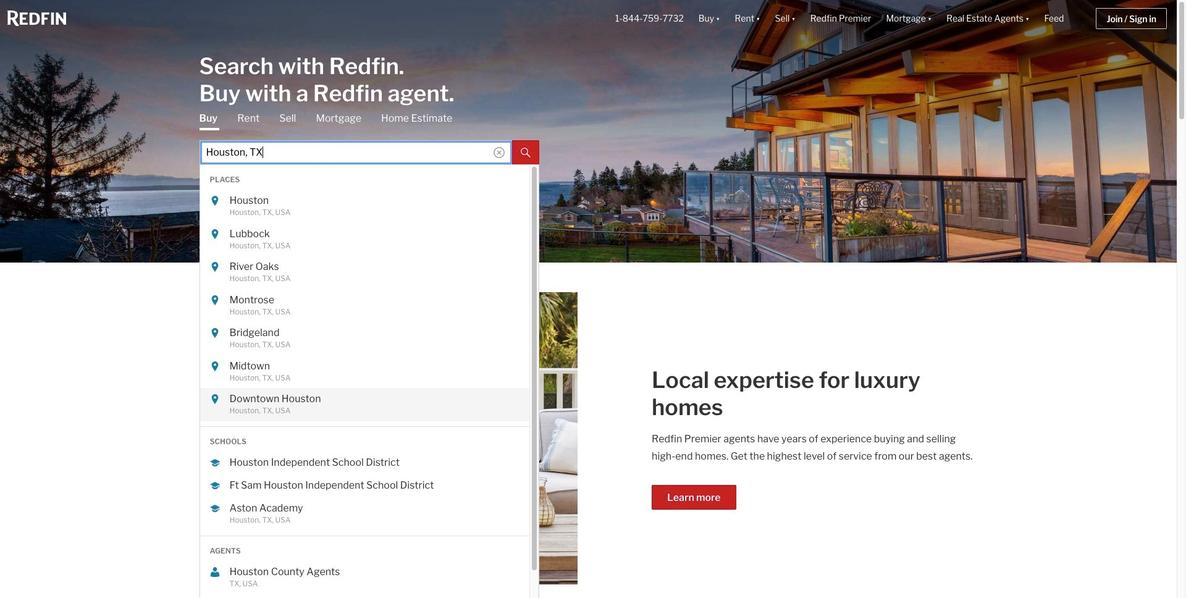 Task type: describe. For each thing, give the bounding box(es) containing it.
clear input button
[[494, 149, 505, 160]]

a woman showing a document for a backyard consultation. image
[[202, 292, 578, 584]]

submit search image
[[521, 148, 531, 158]]



Task type: vqa. For each thing, say whether or not it's contained in the screenshot.
A woman showing a document for a backyard consultation. image
yes



Task type: locate. For each thing, give the bounding box(es) containing it.
tab list
[[199, 112, 539, 598]]

search input image
[[494, 147, 505, 158]]

City, Address, School, Agent, ZIP search field
[[199, 140, 512, 165]]



